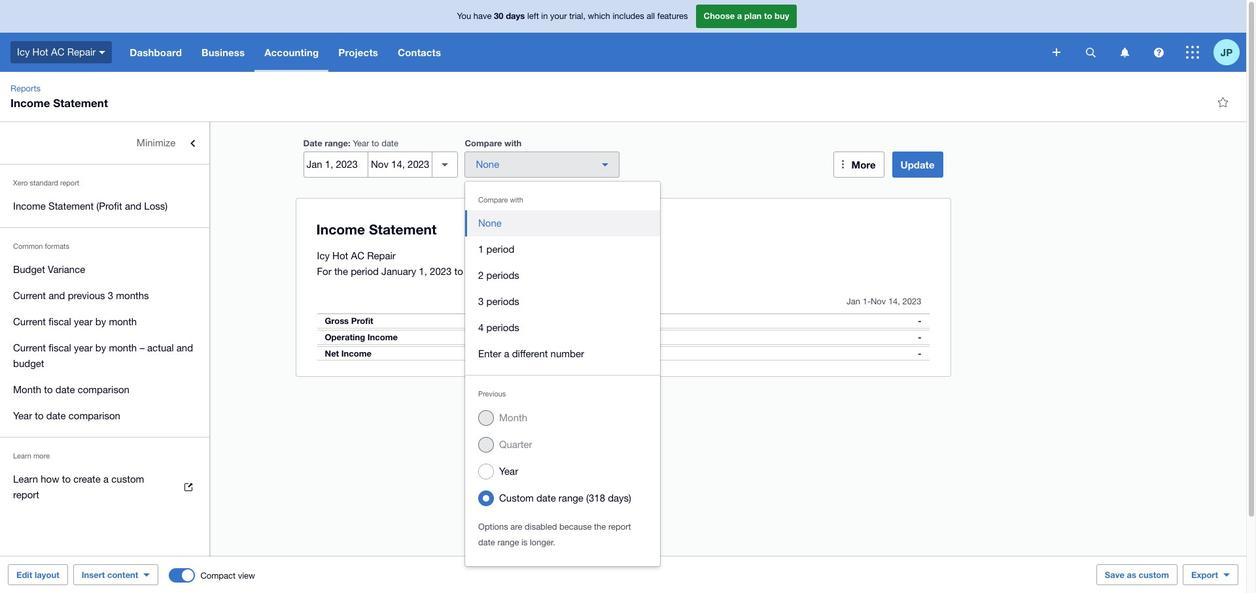 Task type: describe. For each thing, give the bounding box(es) containing it.
budget variance
[[13, 264, 85, 275]]

1 horizontal spatial 2023
[[531, 266, 552, 277]]

- for operating income
[[918, 332, 921, 343]]

which
[[588, 11, 610, 21]]

buy
[[775, 11, 789, 21]]

1,
[[419, 266, 427, 277]]

insert
[[82, 570, 105, 581]]

dashboard link
[[120, 33, 192, 72]]

for
[[317, 266, 331, 277]]

xero
[[13, 179, 28, 187]]

income statement (profit and loss)
[[13, 201, 168, 212]]

4
[[478, 323, 484, 334]]

are
[[510, 523, 522, 533]]

edit layout
[[16, 570, 59, 581]]

- for gross profit
[[918, 316, 921, 326]]

2023 inside report output "element"
[[902, 297, 921, 307]]

learn how to create a custom report
[[13, 474, 144, 501]]

2 periods
[[478, 270, 519, 281]]

icy for icy hot ac repair
[[17, 46, 30, 57]]

year to date comparison link
[[0, 404, 209, 430]]

dashboard
[[130, 46, 182, 58]]

save as custom
[[1105, 570, 1169, 581]]

fiscal for current fiscal year by month – actual and budget
[[49, 343, 71, 354]]

have
[[473, 11, 492, 21]]

none button
[[465, 211, 660, 237]]

you
[[457, 11, 471, 21]]

learn for learn more
[[13, 453, 31, 461]]

date down month to date comparison
[[46, 411, 66, 422]]

none button
[[465, 152, 620, 178]]

comparison for month to date comparison
[[78, 385, 129, 396]]

layout
[[35, 570, 59, 581]]

net
[[325, 349, 339, 359]]

more button
[[833, 152, 884, 178]]

plan
[[744, 11, 762, 21]]

a for enter
[[504, 349, 509, 360]]

0 vertical spatial compare
[[465, 138, 502, 148]]

date up "year to date comparison" on the bottom left
[[55, 385, 75, 396]]

4 periods
[[478, 323, 519, 334]]

to inside learn how to create a custom report
[[62, 474, 71, 485]]

the inside options are disabled because the report date range is longer.
[[594, 523, 606, 533]]

3 periods
[[478, 296, 519, 307]]

current fiscal year by month
[[13, 317, 137, 328]]

budget variance link
[[0, 257, 209, 283]]

content
[[107, 570, 138, 581]]

hot for icy hot ac repair for the period january 1, 2023 to november 14, 2023
[[332, 251, 348, 262]]

add to favourites image
[[1210, 89, 1236, 115]]

learn more
[[13, 453, 50, 461]]

month to date comparison
[[13, 385, 129, 396]]

you have 30 days left in your trial, which includes all features
[[457, 11, 688, 21]]

minimize
[[137, 137, 175, 148]]

net income
[[325, 349, 372, 359]]

income statement (profit and loss) link
[[0, 194, 209, 220]]

november
[[466, 266, 511, 277]]

month button
[[465, 405, 660, 432]]

enter a different number
[[478, 349, 584, 360]]

repair for icy hot ac repair
[[67, 46, 96, 57]]

list of convenience dates image
[[432, 152, 458, 178]]

choose a plan to buy
[[704, 11, 789, 21]]

current for current and previous 3 months
[[13, 290, 46, 302]]

to inside 'date range : year to date'
[[372, 139, 379, 148]]

common
[[13, 243, 43, 251]]

income for net income
[[341, 349, 372, 359]]

options
[[478, 523, 508, 533]]

and inside current and previous 3 months link
[[49, 290, 65, 302]]

update
[[901, 159, 935, 171]]

svg image inside icy hot ac repair popup button
[[99, 51, 106, 54]]

icy for icy hot ac repair for the period january 1, 2023 to november 14, 2023
[[317, 251, 330, 262]]

ac for icy hot ac repair for the period january 1, 2023 to november 14, 2023
[[351, 251, 364, 262]]

to up "year to date comparison" on the bottom left
[[44, 385, 53, 396]]

accounting
[[264, 46, 319, 58]]

days)
[[608, 493, 631, 504]]

range inside options are disabled because the report date range is longer.
[[497, 538, 519, 548]]

projects
[[338, 46, 378, 58]]

income for operating income
[[367, 332, 398, 343]]

icy hot ac repair for the period january 1, 2023 to november 14, 2023
[[317, 251, 552, 277]]

report inside options are disabled because the report date range is longer.
[[608, 523, 631, 533]]

nov
[[871, 297, 886, 307]]

actual
[[147, 343, 174, 354]]

3 inside list box
[[478, 296, 484, 307]]

to inside icy hot ac repair for the period january 1, 2023 to november 14, 2023
[[454, 266, 463, 277]]

number
[[551, 349, 584, 360]]

month for month
[[499, 413, 527, 424]]

more
[[33, 453, 50, 461]]

ac for icy hot ac repair
[[51, 46, 64, 57]]

–
[[140, 343, 145, 354]]

current and previous 3 months
[[13, 290, 149, 302]]

contacts button
[[388, 33, 451, 72]]

loss)
[[144, 201, 168, 212]]

0 horizontal spatial range
[[325, 138, 348, 148]]

date inside options are disabled because the report date range is longer.
[[478, 538, 495, 548]]

by for current fiscal year by month
[[95, 317, 106, 328]]

compact view
[[200, 571, 255, 581]]

current for current fiscal year by month – actual and budget
[[13, 343, 46, 354]]

january
[[381, 266, 416, 277]]

:
[[348, 138, 350, 148]]

more
[[851, 159, 876, 171]]

previous
[[478, 391, 506, 398]]

period inside icy hot ac repair for the period january 1, 2023 to november 14, 2023
[[351, 266, 379, 277]]

your
[[550, 11, 567, 21]]

(318
[[586, 493, 605, 504]]

year to date comparison
[[13, 411, 120, 422]]

budget
[[13, 358, 44, 370]]

create
[[73, 474, 101, 485]]

jan 1-nov 14, 2023
[[847, 297, 921, 307]]

year for year to date comparison
[[13, 411, 32, 422]]

reports link
[[5, 82, 46, 96]]

and inside current fiscal year by month – actual and budget
[[176, 343, 193, 354]]

14, inside icy hot ac repair for the period january 1, 2023 to november 14, 2023
[[514, 266, 528, 277]]

report inside learn how to create a custom report
[[13, 490, 39, 501]]

operating income
[[325, 332, 398, 343]]

features
[[657, 11, 688, 21]]

profit
[[351, 316, 373, 326]]

date inside 'date range : year to date'
[[382, 139, 398, 148]]

update button
[[892, 152, 943, 178]]

export button
[[1183, 565, 1238, 586]]

1 vertical spatial statement
[[48, 201, 94, 212]]

learn how to create a custom report link
[[0, 467, 209, 509]]

as
[[1127, 570, 1136, 581]]

custom date range (318 days) button
[[465, 485, 660, 512]]

30
[[494, 11, 503, 21]]

jp button
[[1214, 33, 1246, 72]]

in
[[541, 11, 548, 21]]



Task type: vqa. For each thing, say whether or not it's contained in the screenshot.
Company
no



Task type: locate. For each thing, give the bounding box(es) containing it.
0 vertical spatial period
[[486, 244, 514, 255]]

quarter
[[499, 440, 532, 451]]

2 horizontal spatial a
[[737, 11, 742, 21]]

a inside banner
[[737, 11, 742, 21]]

compare with up the 1 period
[[478, 196, 523, 204]]

none right list of convenience dates image
[[476, 159, 499, 170]]

1 periods from the top
[[486, 270, 519, 281]]

current inside current fiscal year by month link
[[13, 317, 46, 328]]

Report title field
[[313, 215, 924, 245]]

income down reports link
[[10, 96, 50, 110]]

1 horizontal spatial period
[[486, 244, 514, 255]]

range inside button
[[559, 493, 583, 504]]

learn
[[13, 453, 31, 461], [13, 474, 38, 485]]

current inside current fiscal year by month – actual and budget
[[13, 343, 46, 354]]

with down none popup button
[[510, 196, 523, 204]]

3 up 4
[[478, 296, 484, 307]]

current fiscal year by month – actual and budget
[[13, 343, 193, 370]]

by
[[95, 317, 106, 328], [95, 343, 106, 354]]

month
[[13, 385, 41, 396], [499, 413, 527, 424]]

standard
[[30, 179, 58, 187]]

1 vertical spatial current
[[13, 317, 46, 328]]

none inside button
[[478, 218, 502, 229]]

ac inside icy hot ac repair popup button
[[51, 46, 64, 57]]

1 vertical spatial ac
[[351, 251, 364, 262]]

1 period
[[478, 244, 514, 255]]

- for net income
[[918, 349, 921, 359]]

0 vertical spatial compare with
[[465, 138, 522, 148]]

year up the learn more
[[13, 411, 32, 422]]

period inside list box
[[486, 244, 514, 255]]

year for current fiscal year by month – actual and budget
[[74, 343, 93, 354]]

14, right nov
[[888, 297, 900, 307]]

compare up the 1 period
[[478, 196, 508, 204]]

2 vertical spatial and
[[176, 343, 193, 354]]

1 vertical spatial repair
[[367, 251, 396, 262]]

report down days)
[[608, 523, 631, 533]]

3 left 'months'
[[108, 290, 113, 302]]

0 horizontal spatial year
[[13, 411, 32, 422]]

banner
[[0, 0, 1246, 72]]

2 vertical spatial -
[[918, 349, 921, 359]]

how
[[41, 474, 59, 485]]

a inside button
[[504, 349, 509, 360]]

1 horizontal spatial svg image
[[1086, 47, 1095, 57]]

with up none popup button
[[504, 138, 522, 148]]

enter
[[478, 349, 501, 360]]

month inside current fiscal year by month – actual and budget
[[109, 343, 137, 354]]

income down operating income on the left
[[341, 349, 372, 359]]

0 horizontal spatial report
[[13, 490, 39, 501]]

hot up the 'reports'
[[32, 46, 48, 57]]

a right the enter at the left bottom of page
[[504, 349, 509, 360]]

0 vertical spatial with
[[504, 138, 522, 148]]

month for month to date comparison
[[13, 385, 41, 396]]

1 vertical spatial -
[[918, 332, 921, 343]]

0 vertical spatial repair
[[67, 46, 96, 57]]

0 horizontal spatial a
[[103, 474, 109, 485]]

ac inside icy hot ac repair for the period january 1, 2023 to november 14, 2023
[[351, 251, 364, 262]]

minimize button
[[0, 130, 209, 156]]

(profit
[[96, 201, 122, 212]]

comparison down month to date comparison link
[[69, 411, 120, 422]]

income for reports income statement
[[10, 96, 50, 110]]

1 current from the top
[[13, 290, 46, 302]]

contacts
[[398, 46, 441, 58]]

reports income statement
[[10, 84, 108, 110]]

0 horizontal spatial 14,
[[514, 266, 528, 277]]

fiscal down the 'current and previous 3 months'
[[49, 317, 71, 328]]

1 horizontal spatial repair
[[367, 251, 396, 262]]

0 vertical spatial hot
[[32, 46, 48, 57]]

range left is
[[497, 538, 519, 548]]

the right for
[[334, 266, 348, 277]]

repair inside popup button
[[67, 46, 96, 57]]

1 vertical spatial comparison
[[69, 411, 120, 422]]

compare up none popup button
[[465, 138, 502, 148]]

period
[[486, 244, 514, 255], [351, 266, 379, 277]]

2 year from the top
[[74, 343, 93, 354]]

0 vertical spatial report
[[60, 179, 79, 187]]

date up 'select end date' field
[[382, 139, 398, 148]]

by for current fiscal year by month – actual and budget
[[95, 343, 106, 354]]

year inside 'date range : year to date'
[[353, 139, 369, 148]]

edit layout button
[[8, 565, 68, 586]]

group
[[465, 182, 660, 567]]

1 vertical spatial range
[[559, 493, 583, 504]]

periods right 4
[[486, 323, 519, 334]]

month for current fiscal year by month
[[109, 317, 137, 328]]

by down current fiscal year by month link
[[95, 343, 106, 354]]

2023 right 1,
[[430, 266, 452, 277]]

1 - from the top
[[918, 316, 921, 326]]

none inside popup button
[[476, 159, 499, 170]]

fiscal
[[49, 317, 71, 328], [49, 343, 71, 354]]

save
[[1105, 570, 1125, 581]]

jp
[[1221, 46, 1233, 58]]

left
[[527, 11, 539, 21]]

0 vertical spatial statement
[[53, 96, 108, 110]]

quarter button
[[465, 432, 660, 459]]

includes
[[613, 11, 644, 21]]

0 vertical spatial icy
[[17, 46, 30, 57]]

repair
[[67, 46, 96, 57], [367, 251, 396, 262]]

fiscal down current fiscal year by month
[[49, 343, 71, 354]]

none
[[476, 159, 499, 170], [478, 218, 502, 229]]

1 horizontal spatial hot
[[332, 251, 348, 262]]

14, inside report output "element"
[[888, 297, 900, 307]]

0 vertical spatial year
[[353, 139, 369, 148]]

year right : on the top left
[[353, 139, 369, 148]]

0 horizontal spatial and
[[49, 290, 65, 302]]

2 learn from the top
[[13, 474, 38, 485]]

2 current from the top
[[13, 317, 46, 328]]

hot inside popup button
[[32, 46, 48, 57]]

1 vertical spatial and
[[49, 290, 65, 302]]

3
[[108, 290, 113, 302], [478, 296, 484, 307]]

navigation inside banner
[[120, 33, 1043, 72]]

2 horizontal spatial report
[[608, 523, 631, 533]]

1 vertical spatial period
[[351, 266, 379, 277]]

custom right as
[[1139, 570, 1169, 581]]

ac up profit
[[351, 251, 364, 262]]

0 vertical spatial custom
[[111, 474, 144, 485]]

business
[[201, 46, 245, 58]]

1 horizontal spatial icy
[[317, 251, 330, 262]]

1 year from the top
[[74, 317, 93, 328]]

1 learn from the top
[[13, 453, 31, 461]]

1 vertical spatial hot
[[332, 251, 348, 262]]

Select end date field
[[368, 152, 432, 177]]

3 periods from the top
[[486, 323, 519, 334]]

2 vertical spatial a
[[103, 474, 109, 485]]

report down the learn more
[[13, 490, 39, 501]]

date inside button
[[536, 493, 556, 504]]

custom date range (318 days)
[[499, 493, 631, 504]]

common formats
[[13, 243, 69, 251]]

to right how
[[62, 474, 71, 485]]

2023 right 2 periods
[[531, 266, 552, 277]]

longer.
[[530, 538, 555, 548]]

edit
[[16, 570, 32, 581]]

compare with up none popup button
[[465, 138, 522, 148]]

0 vertical spatial current
[[13, 290, 46, 302]]

to left 'buy'
[[764, 11, 772, 21]]

0 horizontal spatial the
[[334, 266, 348, 277]]

comparison
[[78, 385, 129, 396], [69, 411, 120, 422]]

to up more
[[35, 411, 44, 422]]

0 vertical spatial comparison
[[78, 385, 129, 396]]

1 horizontal spatial the
[[594, 523, 606, 533]]

and down budget variance
[[49, 290, 65, 302]]

date
[[382, 139, 398, 148], [55, 385, 75, 396], [46, 411, 66, 422], [536, 493, 556, 504], [478, 538, 495, 548]]

operating
[[325, 332, 365, 343]]

2 vertical spatial range
[[497, 538, 519, 548]]

compare
[[465, 138, 502, 148], [478, 196, 508, 204]]

budget
[[13, 264, 45, 275]]

and right actual
[[176, 343, 193, 354]]

none up the 1 period
[[478, 218, 502, 229]]

1 vertical spatial 14,
[[888, 297, 900, 307]]

learn for learn how to create a custom report
[[13, 474, 38, 485]]

choose
[[704, 11, 735, 21]]

report output element
[[317, 290, 929, 361]]

month left –
[[109, 343, 137, 354]]

1 horizontal spatial report
[[60, 179, 79, 187]]

1 vertical spatial month
[[499, 413, 527, 424]]

accounting button
[[255, 33, 329, 72]]

icy up for
[[317, 251, 330, 262]]

2 horizontal spatial 2023
[[902, 297, 921, 307]]

1-
[[863, 297, 871, 307]]

periods for 4 periods
[[486, 323, 519, 334]]

range left (318
[[559, 493, 583, 504]]

1 vertical spatial none
[[478, 218, 502, 229]]

group containing none
[[465, 182, 660, 567]]

icy hot ac repair
[[17, 46, 96, 57]]

by inside current fiscal year by month – actual and budget
[[95, 343, 106, 354]]

xero standard report
[[13, 179, 79, 187]]

3 current from the top
[[13, 343, 46, 354]]

a right create
[[103, 474, 109, 485]]

date
[[303, 138, 322, 148]]

months
[[116, 290, 149, 302]]

icy inside icy hot ac repair popup button
[[17, 46, 30, 57]]

list box
[[465, 182, 660, 567]]

2 fiscal from the top
[[49, 343, 71, 354]]

to
[[764, 11, 772, 21], [372, 139, 379, 148], [454, 266, 463, 277], [44, 385, 53, 396], [35, 411, 44, 422], [62, 474, 71, 485]]

1 vertical spatial year
[[13, 411, 32, 422]]

custom inside learn how to create a custom report
[[111, 474, 144, 485]]

insert content button
[[73, 565, 159, 586]]

and inside income statement (profit and loss) link
[[125, 201, 141, 212]]

by down current and previous 3 months link
[[95, 317, 106, 328]]

1 vertical spatial periods
[[486, 296, 519, 307]]

repair up reports income statement
[[67, 46, 96, 57]]

periods for 3 periods
[[486, 296, 519, 307]]

2 horizontal spatial range
[[559, 493, 583, 504]]

compare with
[[465, 138, 522, 148], [478, 196, 523, 204]]

a for choose
[[737, 11, 742, 21]]

year for current fiscal year by month
[[74, 317, 93, 328]]

income
[[10, 96, 50, 110], [13, 201, 46, 212], [367, 332, 398, 343], [341, 349, 372, 359]]

1 month from the top
[[109, 317, 137, 328]]

0 horizontal spatial hot
[[32, 46, 48, 57]]

hot inside icy hot ac repair for the period january 1, 2023 to november 14, 2023
[[332, 251, 348, 262]]

fiscal for current fiscal year by month
[[49, 317, 71, 328]]

year down current fiscal year by month
[[74, 343, 93, 354]]

date range : year to date
[[303, 138, 398, 148]]

custom
[[499, 493, 534, 504]]

1 by from the top
[[95, 317, 106, 328]]

ac up reports income statement
[[51, 46, 64, 57]]

svg image
[[1086, 47, 1095, 57], [99, 51, 106, 54]]

2 - from the top
[[918, 332, 921, 343]]

0 horizontal spatial 2023
[[430, 266, 452, 277]]

0 vertical spatial and
[[125, 201, 141, 212]]

reports
[[10, 84, 41, 94]]

fiscal inside current fiscal year by month – actual and budget
[[49, 343, 71, 354]]

periods up 4 periods
[[486, 296, 519, 307]]

month down budget
[[13, 385, 41, 396]]

1 fiscal from the top
[[49, 317, 71, 328]]

business button
[[192, 33, 255, 72]]

0 horizontal spatial 3
[[108, 290, 113, 302]]

comparison for year to date comparison
[[69, 411, 120, 422]]

0 horizontal spatial custom
[[111, 474, 144, 485]]

year for year
[[499, 466, 518, 478]]

the right because
[[594, 523, 606, 533]]

previous
[[68, 290, 105, 302]]

0 horizontal spatial icy
[[17, 46, 30, 57]]

0 vertical spatial range
[[325, 138, 348, 148]]

navigation containing dashboard
[[120, 33, 1043, 72]]

repair for icy hot ac repair for the period january 1, 2023 to november 14, 2023
[[367, 251, 396, 262]]

1 vertical spatial with
[[510, 196, 523, 204]]

1 horizontal spatial custom
[[1139, 570, 1169, 581]]

income inside reports income statement
[[10, 96, 50, 110]]

periods for 2 periods
[[486, 270, 519, 281]]

0 vertical spatial month
[[109, 317, 137, 328]]

learn left more
[[13, 453, 31, 461]]

periods right '2'
[[486, 270, 519, 281]]

date up disabled
[[536, 493, 556, 504]]

repair up january
[[367, 251, 396, 262]]

view
[[238, 571, 255, 581]]

income down profit
[[367, 332, 398, 343]]

and left loss)
[[125, 201, 141, 212]]

0 horizontal spatial month
[[13, 385, 41, 396]]

save as custom button
[[1096, 565, 1178, 586]]

2 horizontal spatial year
[[499, 466, 518, 478]]

list box containing none
[[465, 182, 660, 567]]

1 vertical spatial compare
[[478, 196, 508, 204]]

1 vertical spatial custom
[[1139, 570, 1169, 581]]

year inside button
[[499, 466, 518, 478]]

month up quarter
[[499, 413, 527, 424]]

1 horizontal spatial 14,
[[888, 297, 900, 307]]

current
[[13, 290, 46, 302], [13, 317, 46, 328], [13, 343, 46, 354]]

svg image
[[1186, 46, 1199, 59], [1120, 47, 1129, 57], [1154, 47, 1163, 57], [1053, 48, 1060, 56]]

learn down the learn more
[[13, 474, 38, 485]]

0 vertical spatial none
[[476, 159, 499, 170]]

2 horizontal spatial and
[[176, 343, 193, 354]]

1 horizontal spatial 3
[[478, 296, 484, 307]]

the
[[334, 266, 348, 277], [594, 523, 606, 533]]

month
[[109, 317, 137, 328], [109, 343, 137, 354]]

month down 'months'
[[109, 317, 137, 328]]

1 vertical spatial learn
[[13, 474, 38, 485]]

0 horizontal spatial repair
[[67, 46, 96, 57]]

custom inside button
[[1139, 570, 1169, 581]]

1 vertical spatial fiscal
[[49, 343, 71, 354]]

0 vertical spatial ac
[[51, 46, 64, 57]]

0 horizontal spatial svg image
[[99, 51, 106, 54]]

repair inside icy hot ac repair for the period january 1, 2023 to november 14, 2023
[[367, 251, 396, 262]]

statement inside reports income statement
[[53, 96, 108, 110]]

month inside button
[[499, 413, 527, 424]]

period right 1
[[486, 244, 514, 255]]

1 vertical spatial a
[[504, 349, 509, 360]]

all
[[647, 11, 655, 21]]

0 vertical spatial periods
[[486, 270, 519, 281]]

1 vertical spatial compare with
[[478, 196, 523, 204]]

current and previous 3 months link
[[0, 283, 209, 309]]

banner containing jp
[[0, 0, 1246, 72]]

1 horizontal spatial ac
[[351, 251, 364, 262]]

date down options
[[478, 538, 495, 548]]

0 vertical spatial a
[[737, 11, 742, 21]]

1 horizontal spatial a
[[504, 349, 509, 360]]

icy up the 'reports'
[[17, 46, 30, 57]]

1 vertical spatial the
[[594, 523, 606, 533]]

range up select start date field
[[325, 138, 348, 148]]

1 vertical spatial icy
[[317, 251, 330, 262]]

year
[[353, 139, 369, 148], [13, 411, 32, 422], [499, 466, 518, 478]]

1 horizontal spatial year
[[353, 139, 369, 148]]

0 vertical spatial 14,
[[514, 266, 528, 277]]

0 vertical spatial the
[[334, 266, 348, 277]]

2 vertical spatial current
[[13, 343, 46, 354]]

1 horizontal spatial range
[[497, 538, 519, 548]]

month for current fiscal year by month – actual and budget
[[109, 343, 137, 354]]

0 vertical spatial learn
[[13, 453, 31, 461]]

custom right create
[[111, 474, 144, 485]]

0 vertical spatial year
[[74, 317, 93, 328]]

ac
[[51, 46, 64, 57], [351, 251, 364, 262]]

to right : on the top left
[[372, 139, 379, 148]]

gross
[[325, 316, 349, 326]]

period left january
[[351, 266, 379, 277]]

0 vertical spatial by
[[95, 317, 106, 328]]

with
[[504, 138, 522, 148], [510, 196, 523, 204]]

range
[[325, 138, 348, 148], [559, 493, 583, 504], [497, 538, 519, 548]]

0 vertical spatial -
[[918, 316, 921, 326]]

year inside current fiscal year by month – actual and budget
[[74, 343, 93, 354]]

periods
[[486, 270, 519, 281], [486, 296, 519, 307], [486, 323, 519, 334]]

1 horizontal spatial and
[[125, 201, 141, 212]]

to inside banner
[[764, 11, 772, 21]]

Select start date field
[[304, 152, 368, 177]]

2 vertical spatial report
[[608, 523, 631, 533]]

days
[[506, 11, 525, 21]]

2 periods from the top
[[486, 296, 519, 307]]

navigation
[[120, 33, 1043, 72]]

formats
[[45, 243, 69, 251]]

and
[[125, 201, 141, 212], [49, 290, 65, 302], [176, 343, 193, 354]]

the inside icy hot ac repair for the period january 1, 2023 to november 14, 2023
[[334, 266, 348, 277]]

2 month from the top
[[109, 343, 137, 354]]

statement up minimize button
[[53, 96, 108, 110]]

3 - from the top
[[918, 349, 921, 359]]

insert content
[[82, 570, 138, 581]]

current for current fiscal year by month
[[13, 317, 46, 328]]

2 by from the top
[[95, 343, 106, 354]]

compare with inside list box
[[478, 196, 523, 204]]

to left '2'
[[454, 266, 463, 277]]

report right standard at the top
[[60, 179, 79, 187]]

learn inside learn how to create a custom report
[[13, 474, 38, 485]]

icy inside icy hot ac repair for the period january 1, 2023 to november 14, 2023
[[317, 251, 330, 262]]

income down xero
[[13, 201, 46, 212]]

0 vertical spatial fiscal
[[49, 317, 71, 328]]

enter a different number button
[[465, 341, 660, 368]]

comparison up year to date comparison link
[[78, 385, 129, 396]]

2 vertical spatial year
[[499, 466, 518, 478]]

1 horizontal spatial month
[[499, 413, 527, 424]]

2023 right nov
[[902, 297, 921, 307]]

a left "plan"
[[737, 11, 742, 21]]

2 vertical spatial periods
[[486, 323, 519, 334]]

variance
[[48, 264, 85, 275]]

0 horizontal spatial ac
[[51, 46, 64, 57]]

hot up gross
[[332, 251, 348, 262]]

statement down xero standard report
[[48, 201, 94, 212]]

report
[[60, 179, 79, 187], [13, 490, 39, 501], [608, 523, 631, 533]]

current fiscal year by month – actual and budget link
[[0, 336, 209, 377]]

14, right november
[[514, 266, 528, 277]]

month to date comparison link
[[0, 377, 209, 404]]

1 vertical spatial year
[[74, 343, 93, 354]]

year down quarter
[[499, 466, 518, 478]]

hot for icy hot ac repair
[[32, 46, 48, 57]]

year
[[74, 317, 93, 328], [74, 343, 93, 354]]

current inside current and previous 3 months link
[[13, 290, 46, 302]]

jan
[[847, 297, 860, 307]]

0 vertical spatial month
[[13, 385, 41, 396]]

year down the 'current and previous 3 months'
[[74, 317, 93, 328]]

a inside learn how to create a custom report
[[103, 474, 109, 485]]



